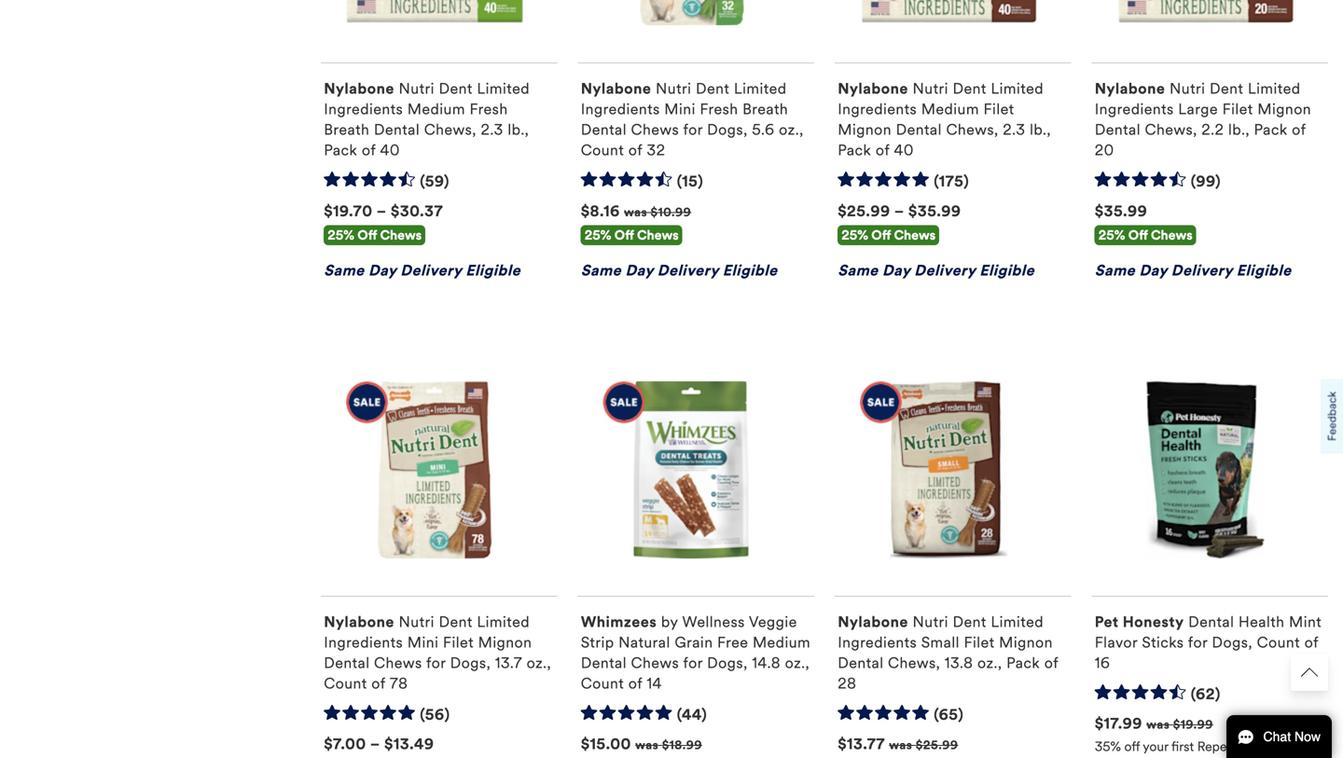 Task type: vqa. For each thing, say whether or not it's contained in the screenshot.
Scroll to Top image on the right
yes



Task type: locate. For each thing, give the bounding box(es) containing it.
styled arrow button link
[[1292, 654, 1329, 692]]



Task type: describe. For each thing, give the bounding box(es) containing it.
scroll to top image
[[1302, 664, 1319, 681]]



